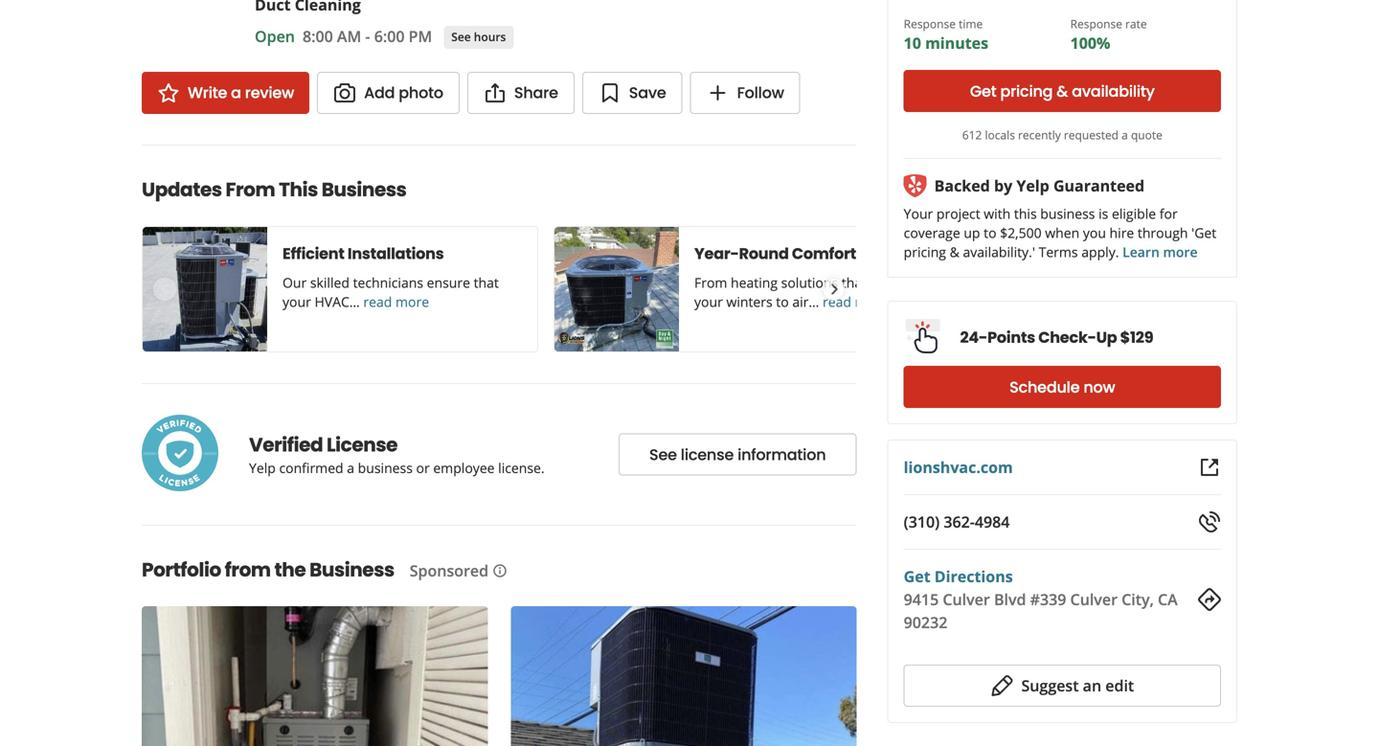 Task type: describe. For each thing, give the bounding box(es) containing it.
verified
[[249, 432, 323, 459]]

open 8:00 am - 6:00 pm
[[255, 26, 432, 46]]

requested
[[1065, 127, 1119, 143]]

-
[[365, 26, 370, 46]]

a for license
[[347, 459, 355, 477]]

362-
[[944, 512, 975, 532]]

your project with this business is eligible for coverage up to $2,500 when you hire through 'get pricing & availability.' terms apply.
[[904, 205, 1217, 261]]

10
[[904, 33, 922, 53]]

pricing inside 'your project with this business is eligible for coverage up to $2,500 when you hire through 'get pricing & availability.' terms apply.'
[[904, 243, 947, 261]]

points
[[988, 327, 1036, 348]]

installations
[[348, 243, 444, 264]]

add
[[364, 82, 395, 103]]

#339
[[1031, 589, 1067, 610]]

get pricing & availability
[[971, 80, 1155, 102]]

schedule
[[1010, 377, 1080, 398]]

previous image
[[154, 278, 175, 301]]

with
[[984, 205, 1011, 223]]

backed
[[935, 175, 991, 196]]

guaranteed
[[1054, 175, 1145, 196]]

locals
[[986, 127, 1016, 143]]

more for year-round comfort
[[855, 293, 889, 311]]

get for get directions 9415 culver blvd #339 culver city, ca 90232
[[904, 566, 931, 587]]

business for portfolio from the business
[[310, 557, 395, 584]]

hours
[[474, 29, 506, 45]]

lionshvac.com link
[[904, 457, 1014, 478]]

year-
[[695, 243, 739, 264]]

minutes
[[926, 33, 989, 53]]

business inside 'your project with this business is eligible for coverage up to $2,500 when you hire through 'get pricing & availability.' terms apply.'
[[1041, 205, 1096, 223]]

to inside from heating solutions that warm your winters to air…
[[776, 293, 789, 311]]

air…
[[793, 293, 820, 311]]

24 directions v2 image
[[1199, 588, 1222, 611]]

2 culver from the left
[[1071, 589, 1118, 610]]

24 external link v2 image
[[1199, 456, 1222, 479]]

response for 100%
[[1071, 16, 1123, 32]]

612 locals recently requested a quote
[[963, 127, 1163, 143]]

yelp for verified
[[249, 459, 276, 477]]

open
[[255, 26, 295, 46]]

suggest an edit button
[[904, 665, 1222, 707]]

review
[[245, 82, 294, 103]]

from inside from heating solutions that warm your winters to air…
[[695, 274, 728, 292]]

response for 10
[[904, 16, 956, 32]]

warm
[[871, 274, 907, 292]]

learn more link
[[1123, 243, 1198, 261]]

get pricing & availability button
[[904, 70, 1222, 112]]

by
[[995, 175, 1013, 196]]

solutions
[[782, 274, 839, 292]]

recently
[[1019, 127, 1062, 143]]

& inside 'your project with this business is eligible for coverage up to $2,500 when you hire through 'get pricing & availability.' terms apply.'
[[950, 243, 960, 261]]

24 camera v2 image
[[334, 81, 357, 104]]

$129
[[1121, 327, 1154, 348]]

hire
[[1110, 224, 1135, 242]]

business inside verified license yelp confirmed a business or employee license.
[[358, 459, 413, 477]]

our skilled technicians ensure that your hvac…
[[283, 274, 499, 311]]

see for see license information
[[650, 444, 677, 466]]

a for locals
[[1122, 127, 1129, 143]]

eligible
[[1113, 205, 1157, 223]]

that inside from heating solutions that warm your winters to air…
[[842, 274, 867, 292]]

'get
[[1192, 224, 1217, 242]]

learn more
[[1123, 243, 1198, 261]]

612
[[963, 127, 983, 143]]

updates
[[142, 176, 222, 203]]

8:00
[[303, 26, 333, 46]]

9415
[[904, 589, 939, 610]]

verified license yelp confirmed a business or employee license.
[[249, 432, 545, 477]]

100%
[[1071, 33, 1111, 53]]

license
[[327, 432, 398, 459]]

your for year-round comfort
[[695, 293, 723, 311]]

24 star v2 image
[[157, 81, 180, 104]]

response rate 100%
[[1071, 16, 1148, 53]]

portfolio from the business element
[[111, 525, 869, 746]]

sponsored
[[410, 561, 489, 581]]

read for installations
[[364, 293, 392, 311]]

16 info v2 image
[[493, 564, 508, 579]]

employee
[[433, 459, 495, 477]]

24-
[[961, 327, 988, 348]]

schedule now button
[[904, 366, 1222, 408]]

read more for year-round comfort
[[823, 293, 889, 311]]

pm
[[409, 26, 432, 46]]

efficient installations image
[[143, 227, 267, 352]]

24 share v2 image
[[484, 81, 507, 104]]

see for see hours
[[452, 29, 471, 45]]

business for updates from this business
[[322, 176, 407, 203]]

your
[[904, 205, 934, 223]]

directions
[[935, 566, 1014, 587]]

get directions link
[[904, 566, 1014, 587]]

90232
[[904, 612, 948, 633]]

1 culver from the left
[[943, 589, 991, 610]]

2 horizontal spatial more
[[1164, 243, 1198, 261]]

apply.
[[1082, 243, 1120, 261]]

through
[[1138, 224, 1189, 242]]

photo
[[399, 82, 444, 103]]

winters
[[727, 293, 773, 311]]

an
[[1083, 676, 1102, 696]]

follow button
[[691, 72, 801, 114]]

response time 10 minutes
[[904, 16, 989, 53]]

write a review
[[188, 82, 294, 103]]

24 save outline v2 image
[[599, 81, 622, 104]]

technicians
[[353, 274, 424, 292]]

read more for efficient installations
[[364, 293, 429, 311]]

you
[[1084, 224, 1107, 242]]



Task type: vqa. For each thing, say whether or not it's contained in the screenshot.
business inside the Verified License Yelp confirmed a business or employee license.
yes



Task type: locate. For each thing, give the bounding box(es) containing it.
see license information
[[650, 444, 826, 466]]

learn
[[1123, 243, 1160, 261]]

from
[[225, 557, 271, 584]]

& down the coverage
[[950, 243, 960, 261]]

4984
[[975, 512, 1010, 532]]

1 read more from the left
[[364, 293, 429, 311]]

get
[[971, 80, 997, 102], [904, 566, 931, 587]]

from down year-
[[695, 274, 728, 292]]

1 horizontal spatial culver
[[1071, 589, 1118, 610]]

1 horizontal spatial business
[[1041, 205, 1096, 223]]

0 horizontal spatial see
[[452, 29, 471, 45]]

from left this
[[226, 176, 275, 203]]

edit
[[1106, 676, 1135, 696]]

0 horizontal spatial more
[[396, 293, 429, 311]]

yelp inside verified license yelp confirmed a business or employee license.
[[249, 459, 276, 477]]

1 horizontal spatial your
[[695, 293, 723, 311]]

1 vertical spatial &
[[950, 243, 960, 261]]

24 phone v2 image
[[1199, 511, 1222, 534]]

yelp up the 'this'
[[1017, 175, 1050, 196]]

1 horizontal spatial that
[[842, 274, 867, 292]]

share
[[514, 82, 558, 103]]

heating
[[731, 274, 778, 292]]

1 vertical spatial get
[[904, 566, 931, 587]]

business right the
[[310, 557, 395, 584]]

more for efficient installations
[[396, 293, 429, 311]]

0 vertical spatial a
[[231, 82, 241, 103]]

1 horizontal spatial a
[[347, 459, 355, 477]]

suggest
[[1022, 676, 1079, 696]]

0 horizontal spatial &
[[950, 243, 960, 261]]

more down the warm
[[855, 293, 889, 311]]

efficient installations
[[283, 243, 444, 264]]

0 vertical spatial &
[[1057, 80, 1069, 102]]

6:00
[[374, 26, 405, 46]]

2 your from the left
[[695, 293, 723, 311]]

see left hours
[[452, 29, 471, 45]]

1 horizontal spatial response
[[1071, 16, 1123, 32]]

from heating solutions that warm your winters to air…
[[695, 274, 907, 311]]

response
[[904, 16, 956, 32], [1071, 16, 1123, 32]]

up
[[1097, 327, 1118, 348]]

license
[[681, 444, 734, 466]]

1 horizontal spatial pricing
[[1001, 80, 1053, 102]]

confirmed
[[279, 459, 344, 477]]

24 pencil v2 image
[[991, 675, 1014, 698]]

license.
[[498, 459, 545, 477]]

is
[[1099, 205, 1109, 223]]

1 horizontal spatial &
[[1057, 80, 1069, 102]]

get inside button
[[971, 80, 997, 102]]

1 horizontal spatial yelp
[[1017, 175, 1050, 196]]

share button
[[468, 72, 575, 114]]

0 vertical spatial from
[[226, 176, 275, 203]]

2 read more from the left
[[823, 293, 889, 311]]

culver down directions
[[943, 589, 991, 610]]

read
[[364, 293, 392, 311], [823, 293, 852, 311]]

2 that from the left
[[842, 274, 867, 292]]

ensure
[[427, 274, 470, 292]]

city,
[[1122, 589, 1155, 610]]

more down the technicians at top left
[[396, 293, 429, 311]]

& inside button
[[1057, 80, 1069, 102]]

1 vertical spatial to
[[776, 293, 789, 311]]

response inside response rate 100%
[[1071, 16, 1123, 32]]

a left quote
[[1122, 127, 1129, 143]]

0 vertical spatial yelp
[[1017, 175, 1050, 196]]

1 read from the left
[[364, 293, 392, 311]]

or
[[416, 459, 430, 477]]

your down our in the top of the page
[[283, 293, 311, 311]]

to right up
[[984, 224, 997, 242]]

a right 'write'
[[231, 82, 241, 103]]

your inside from heating solutions that warm your winters to air…
[[695, 293, 723, 311]]

1 vertical spatial business
[[310, 557, 395, 584]]

0 horizontal spatial get
[[904, 566, 931, 587]]

read more down the warm
[[823, 293, 889, 311]]

get up the 9415
[[904, 566, 931, 587]]

business up efficient installations
[[322, 176, 407, 203]]

to inside 'your project with this business is eligible for coverage up to $2,500 when you hire through 'get pricing & availability.' terms apply.'
[[984, 224, 997, 242]]

0 horizontal spatial read
[[364, 293, 392, 311]]

blvd
[[995, 589, 1027, 610]]

business down license
[[358, 459, 413, 477]]

$2,500
[[1001, 224, 1042, 242]]

check-
[[1039, 327, 1097, 348]]

0 horizontal spatial to
[[776, 293, 789, 311]]

response up 10
[[904, 16, 956, 32]]

round
[[739, 243, 789, 264]]

backed by yelp guaranteed
[[935, 175, 1145, 196]]

1 horizontal spatial see
[[650, 444, 677, 466]]

2 read from the left
[[823, 293, 852, 311]]

0 horizontal spatial culver
[[943, 589, 991, 610]]

terms
[[1039, 243, 1079, 261]]

updates from this business element
[[111, 145, 951, 353]]

pricing down the coverage
[[904, 243, 947, 261]]

1 horizontal spatial more
[[855, 293, 889, 311]]

0 horizontal spatial a
[[231, 82, 241, 103]]

when
[[1046, 224, 1080, 242]]

that right ensure on the top left of the page
[[474, 274, 499, 292]]

yelp for backed
[[1017, 175, 1050, 196]]

2 vertical spatial a
[[347, 459, 355, 477]]

response inside "response time 10 minutes"
[[904, 16, 956, 32]]

ca
[[1159, 589, 1178, 610]]

pricing up recently
[[1001, 80, 1053, 102]]

to
[[984, 224, 997, 242], [776, 293, 789, 311]]

add photo
[[364, 82, 444, 103]]

0 vertical spatial business
[[322, 176, 407, 203]]

read down the technicians at top left
[[364, 293, 392, 311]]

the
[[275, 557, 306, 584]]

see license information button
[[619, 434, 857, 476]]

yelp down 'verified'
[[249, 459, 276, 477]]

1 vertical spatial see
[[650, 444, 677, 466]]

get up 612
[[971, 80, 997, 102]]

0 horizontal spatial pricing
[[904, 243, 947, 261]]

see left license
[[650, 444, 677, 466]]

see inside see license information button
[[650, 444, 677, 466]]

0 vertical spatial see
[[452, 29, 471, 45]]

rate
[[1126, 16, 1148, 32]]

now
[[1084, 377, 1116, 398]]

(310) 362-4984
[[904, 512, 1010, 532]]

a
[[231, 82, 241, 103], [1122, 127, 1129, 143], [347, 459, 355, 477]]

business up when
[[1041, 205, 1096, 223]]

24 add v2 image
[[707, 81, 730, 104]]

schedule now
[[1010, 377, 1116, 398]]

response up 100%
[[1071, 16, 1123, 32]]

up
[[964, 224, 981, 242]]

0 vertical spatial to
[[984, 224, 997, 242]]

0 horizontal spatial business
[[358, 459, 413, 477]]

efficient
[[283, 243, 345, 264]]

portfolio
[[142, 557, 221, 584]]

more down through
[[1164, 243, 1198, 261]]

1 horizontal spatial to
[[984, 224, 997, 242]]

read for round
[[823, 293, 852, 311]]

culver
[[943, 589, 991, 610], [1071, 589, 1118, 610]]

save button
[[582, 72, 683, 114]]

suggest an edit
[[1022, 676, 1135, 696]]

1 response from the left
[[904, 16, 956, 32]]

0 horizontal spatial yelp
[[249, 459, 276, 477]]

see inside the see hours link
[[452, 29, 471, 45]]

year-round comfort image
[[555, 227, 679, 352]]

see hours
[[452, 29, 506, 45]]

1 horizontal spatial from
[[695, 274, 728, 292]]

1 vertical spatial from
[[695, 274, 728, 292]]

your for efficient installations
[[283, 293, 311, 311]]

follow
[[737, 82, 785, 103]]

1 vertical spatial business
[[358, 459, 413, 477]]

year-round comfort
[[695, 243, 857, 264]]

a down license
[[347, 459, 355, 477]]

0 horizontal spatial response
[[904, 16, 956, 32]]

a inside verified license yelp confirmed a business or employee license.
[[347, 459, 355, 477]]

write a review link
[[142, 72, 310, 114]]

&
[[1057, 80, 1069, 102], [950, 243, 960, 261]]

your left winters
[[695, 293, 723, 311]]

pricing inside button
[[1001, 80, 1053, 102]]

availability.'
[[963, 243, 1036, 261]]

0 vertical spatial get
[[971, 80, 997, 102]]

1 vertical spatial yelp
[[249, 459, 276, 477]]

1 your from the left
[[283, 293, 311, 311]]

hvac…
[[315, 293, 360, 311]]

1 vertical spatial a
[[1122, 127, 1129, 143]]

time
[[959, 16, 983, 32]]

2 response from the left
[[1071, 16, 1123, 32]]

lionshvac.com
[[904, 457, 1014, 478]]

to left air…
[[776, 293, 789, 311]]

0 horizontal spatial read more
[[364, 293, 429, 311]]

write
[[188, 82, 227, 103]]

1 horizontal spatial get
[[971, 80, 997, 102]]

culver left the city,
[[1071, 589, 1118, 610]]

get for get pricing & availability
[[971, 80, 997, 102]]

read right air…
[[823, 293, 852, 311]]

1 horizontal spatial read more
[[823, 293, 889, 311]]

0 horizontal spatial that
[[474, 274, 499, 292]]

skilled
[[310, 274, 350, 292]]

2 horizontal spatial a
[[1122, 127, 1129, 143]]

24-points check-up $129
[[961, 327, 1154, 348]]

save
[[629, 82, 667, 103]]

updates from this business
[[142, 176, 407, 203]]

next image
[[824, 278, 845, 301]]

that inside our skilled technicians ensure that your hvac…
[[474, 274, 499, 292]]

1 horizontal spatial read
[[823, 293, 852, 311]]

0 vertical spatial business
[[1041, 205, 1096, 223]]

am
[[337, 26, 361, 46]]

availability
[[1072, 80, 1155, 102]]

get inside get directions 9415 culver blvd #339 culver city, ca 90232
[[904, 566, 931, 587]]

0 horizontal spatial from
[[226, 176, 275, 203]]

that left the warm
[[842, 274, 867, 292]]

read more down the technicians at top left
[[364, 293, 429, 311]]

1 vertical spatial pricing
[[904, 243, 947, 261]]

0 vertical spatial pricing
[[1001, 80, 1053, 102]]

& up 612 locals recently requested a quote
[[1057, 80, 1069, 102]]

0 horizontal spatial your
[[283, 293, 311, 311]]

project
[[937, 205, 981, 223]]

portfolio from the business
[[142, 557, 395, 584]]

1 that from the left
[[474, 274, 499, 292]]

your inside our skilled technicians ensure that your hvac…
[[283, 293, 311, 311]]

see hours link
[[444, 26, 514, 49]]



